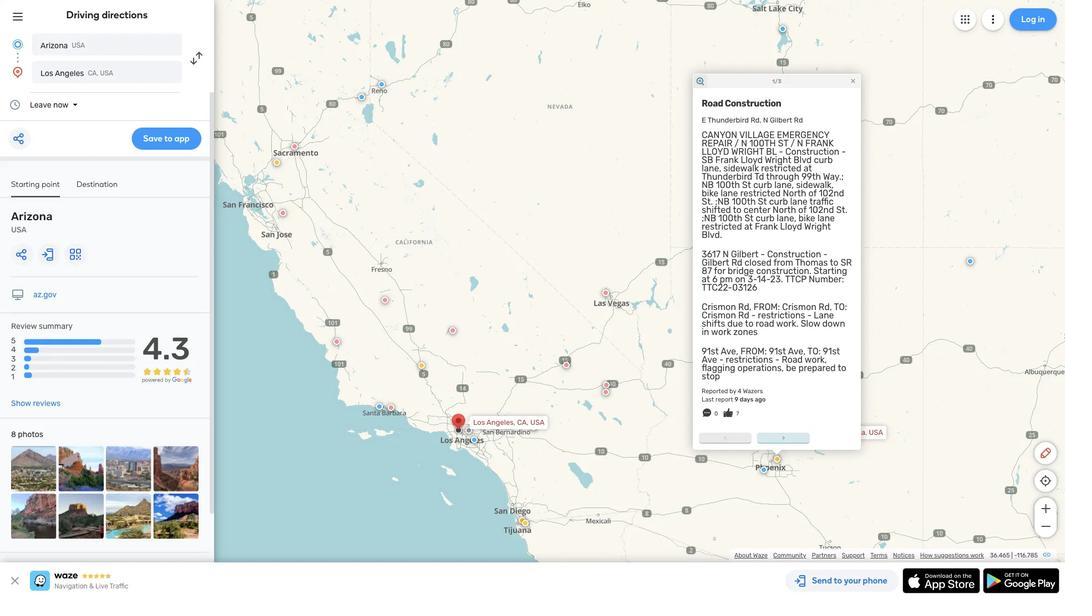 Task type: vqa. For each thing, say whether or not it's contained in the screenshot.
"17.4"
no



Task type: locate. For each thing, give the bounding box(es) containing it.
navigation
[[54, 583, 88, 591]]

curb up center on the right
[[754, 180, 773, 190]]

100th up blvd.
[[719, 213, 743, 224]]

rd inside "crismon rd, from: crismon rd, to: crismon rd - restrictions - lane shifts due to road work. slow down in work zones"
[[739, 310, 750, 321]]

destination
[[77, 179, 118, 189]]

for right 87
[[714, 266, 726, 276]]

arizona usa down "starting point" button
[[11, 210, 53, 234]]

los angeles ca, usa
[[41, 69, 113, 78]]

0 horizontal spatial lloyd
[[741, 155, 763, 165]]

1 horizontal spatial 91st
[[769, 346, 786, 357]]

/ right repair
[[735, 138, 739, 149]]

ca,
[[88, 69, 98, 77], [517, 418, 529, 427]]

23.
[[771, 274, 783, 285]]

road inside the 91st ave, from: 91st ave, to: 91st ave - restrictions - road work, flagging operations, be prepared to stop
[[782, 355, 803, 365]]

1 horizontal spatial ave,
[[788, 346, 806, 357]]

for inside 3617 n gilbert - construction - gilbert rd closed from thomas to sr 87 for bridge construction. starting at 6 pm on 3-14-23. ttcp number: ttc22-03126
[[714, 266, 726, 276]]

0 vertical spatial at
[[804, 163, 812, 174]]

rd for gilbert
[[732, 258, 743, 268]]

1 vertical spatial 4
[[738, 387, 742, 395]]

curb down td
[[756, 213, 775, 224]]

starting inside button
[[11, 179, 40, 189]]

102nd down sidewalk,
[[809, 205, 834, 215]]

los for angeles
[[41, 69, 53, 78]]

thunderbird down "sb"
[[702, 171, 753, 182]]

lloyd
[[702, 147, 730, 157]]

87
[[702, 266, 712, 276]]

|
[[1012, 552, 1013, 559]]

/
[[735, 138, 739, 149], [791, 138, 795, 149]]

to left the sr
[[830, 258, 839, 268]]

0 vertical spatial work
[[712, 327, 732, 337]]

community link
[[774, 552, 807, 559]]

to: inside "crismon rd, from: crismon rd, to: crismon rd - restrictions - lane shifts due to road work. slow down in work zones"
[[834, 302, 848, 312]]

lloyd up from
[[780, 221, 803, 232]]

1 ave, from the left
[[721, 346, 739, 357]]

image 2 of arizona, [missing %{city} value] image
[[59, 447, 104, 492]]

1 horizontal spatial to:
[[834, 302, 848, 312]]

at up sidewalk,
[[804, 163, 812, 174]]

0 vertical spatial 102nd
[[819, 188, 845, 199]]

arizona up angeles
[[41, 41, 68, 50]]

1 vertical spatial ;nb
[[702, 213, 717, 224]]

to: inside the 91st ave, from: 91st ave, to: 91st ave - restrictions - road work, flagging operations, be prepared to stop
[[808, 346, 821, 357]]

construction inside canyon village emergency repair / n 100th st / n frank lloyd wright bl - construction - sb frank lloyd wright blvd curb lane, sidewalk restricted at thunderbird td through 99th way.; nb 100th st curb lane, sidewalk, bike lane restricted north of 102nd st. ;nb 100th st curb lane traffic shifted to center north of 102nd st. ;nb 100th st curb lane, bike lane restricted at frank lloyd wright blvd.
[[786, 147, 840, 157]]

2 vertical spatial 100th
[[719, 213, 743, 224]]

1 vertical spatial ca,
[[517, 418, 529, 427]]

lane down traffic
[[818, 213, 835, 224]]

-
[[779, 147, 784, 157], [842, 147, 846, 157], [761, 249, 765, 260], [824, 249, 828, 260], [752, 310, 756, 321], [808, 310, 812, 321], [720, 355, 724, 365], [776, 355, 780, 365], [1015, 552, 1018, 559]]

at left 6
[[702, 274, 710, 285]]

0 vertical spatial north
[[783, 188, 807, 199]]

usa right angeles
[[100, 69, 113, 77]]

lane up the shifted on the top right
[[721, 188, 738, 199]]

0
[[715, 410, 718, 417]]

search
[[54, 562, 79, 571]]

0 horizontal spatial at
[[702, 274, 710, 285]]

image 3 of arizona, [missing %{city} value] image
[[106, 447, 151, 492]]

2 91st from the left
[[769, 346, 786, 357]]

2 vertical spatial restricted
[[702, 221, 742, 232]]

1 horizontal spatial work
[[971, 552, 985, 559]]

construction up e thunderbird rd, n gilbert rd
[[725, 98, 782, 108]]

frank down repair
[[716, 155, 739, 165]]

0 horizontal spatial starting
[[11, 179, 40, 189]]

n right 3617
[[723, 249, 729, 260]]

way.;
[[823, 171, 844, 182]]

hazard image
[[274, 159, 280, 166], [519, 517, 526, 524], [522, 520, 529, 527]]

ave, up flagging
[[721, 346, 739, 357]]

8
[[11, 430, 16, 439]]

2 horizontal spatial 91st
[[823, 346, 840, 357]]

1 horizontal spatial wright
[[805, 221, 831, 232]]

from: for ave,
[[741, 346, 767, 357]]

restrictions
[[758, 310, 806, 321], [726, 355, 773, 365]]

1 vertical spatial restricted
[[741, 188, 781, 199]]

1 horizontal spatial frank
[[755, 221, 778, 232]]

gilbert up the bridge
[[731, 249, 759, 260]]

lane, right center on the right
[[777, 213, 797, 224]]

2 horizontal spatial lane
[[818, 213, 835, 224]]

0 horizontal spatial frank
[[716, 155, 739, 165]]

st. down nb
[[702, 196, 713, 207]]

work left 36.465
[[971, 552, 985, 559]]

6
[[713, 274, 718, 285]]

2 vertical spatial police image
[[761, 467, 768, 473]]

1 vertical spatial construction
[[786, 147, 840, 157]]

at down center on the right
[[745, 221, 753, 232]]

starting
[[11, 179, 40, 189], [814, 266, 848, 276]]

image 5 of arizona, [missing %{city} value] image
[[11, 494, 56, 539]]

0 vertical spatial of
[[809, 188, 817, 199]]

0 vertical spatial los
[[41, 69, 53, 78]]

lane, up nb
[[702, 163, 722, 174]]

wright up through
[[765, 155, 792, 165]]

1 horizontal spatial at
[[745, 221, 753, 232]]

1 horizontal spatial bike
[[799, 213, 816, 224]]

starting right ttcp
[[814, 266, 848, 276]]

thunderbird
[[708, 116, 749, 124], [702, 171, 753, 182]]

of left traffic
[[799, 205, 807, 215]]

st right the shifted on the top right
[[745, 213, 754, 224]]

restricted down the shifted on the top right
[[702, 221, 742, 232]]

zoom in image
[[1039, 502, 1053, 516]]

ca, for angeles,
[[517, 418, 529, 427]]

wright down traffic
[[805, 221, 831, 232]]

0 horizontal spatial work
[[712, 327, 732, 337]]

to:
[[834, 302, 848, 312], [808, 346, 821, 357]]

rd for from:
[[739, 310, 750, 321]]

102nd down way.;
[[819, 188, 845, 199]]

pencil image
[[1040, 447, 1053, 460]]

0 horizontal spatial police image
[[359, 94, 365, 100]]

0 horizontal spatial to:
[[808, 346, 821, 357]]

1 horizontal spatial road
[[782, 355, 803, 365]]

ave
[[702, 355, 717, 365]]

work
[[712, 327, 732, 337], [971, 552, 985, 559]]

0 vertical spatial starting
[[11, 179, 40, 189]]

lane left traffic
[[791, 196, 808, 207]]

0 vertical spatial arizona usa
[[41, 41, 85, 50]]

1 vertical spatial from:
[[741, 346, 767, 357]]

2 horizontal spatial gilbert
[[770, 116, 793, 124]]

chevron right image
[[779, 433, 788, 442]]

clock image
[[8, 98, 22, 112]]

st.
[[702, 196, 713, 207], [837, 205, 848, 215]]

lloyd
[[741, 155, 763, 165], [780, 221, 803, 232]]

center
[[744, 205, 771, 215]]

1 horizontal spatial los
[[473, 418, 485, 427]]

from: for rd,
[[754, 302, 780, 312]]

st left td
[[742, 180, 751, 190]]

to inside canyon village emergency repair / n 100th st / n frank lloyd wright bl - construction - sb frank lloyd wright blvd curb lane, sidewalk restricted at thunderbird td through 99th way.; nb 100th st curb lane, sidewalk, bike lane restricted north of 102nd st. ;nb 100th st curb lane traffic shifted to center north of 102nd st. ;nb 100th st curb lane, bike lane restricted at frank lloyd wright blvd.
[[733, 205, 742, 215]]

1 horizontal spatial starting
[[814, 266, 848, 276]]

restrictions inside the 91st ave, from: 91st ave, to: 91st ave - restrictions - road work, flagging operations, be prepared to stop
[[726, 355, 773, 365]]

summary
[[39, 322, 73, 331]]

road closed image
[[291, 143, 298, 150], [280, 210, 286, 216], [603, 290, 609, 296], [334, 339, 340, 345], [563, 362, 570, 369], [603, 382, 610, 388], [388, 405, 395, 411]]

ca, inside los angeles ca, usa
[[88, 69, 98, 77]]

lane, right td
[[775, 180, 794, 190]]

0 vertical spatial restricted
[[761, 163, 802, 174]]

frank
[[716, 155, 739, 165], [755, 221, 778, 232]]

0 vertical spatial police image
[[359, 94, 365, 100]]

1 vertical spatial restrictions
[[726, 355, 773, 365]]

arizona usa up angeles
[[41, 41, 85, 50]]

rd up on
[[732, 258, 743, 268]]

0 vertical spatial ca,
[[88, 69, 98, 77]]

wright
[[765, 155, 792, 165], [805, 221, 831, 232]]

leave now
[[30, 100, 69, 109]]

arizona
[[41, 41, 68, 50], [11, 210, 53, 223]]

- right frank
[[842, 147, 846, 157]]

0 vertical spatial restrictions
[[758, 310, 806, 321]]

ca, right angeles
[[88, 69, 98, 77]]

0 horizontal spatial road
[[702, 98, 724, 108]]

in
[[702, 327, 710, 337]]

from: up operations,
[[741, 346, 767, 357]]

curb down through
[[769, 196, 788, 207]]

- right | in the right bottom of the page
[[1015, 552, 1018, 559]]

td
[[755, 171, 765, 182]]

4 up 2
[[11, 345, 16, 354]]

usa right arizona,
[[869, 428, 884, 437]]

n up village
[[764, 116, 769, 124]]

1 horizontal spatial 4
[[738, 387, 742, 395]]

canyon village emergency repair / n 100th st / n frank lloyd wright bl - construction - sb frank lloyd wright blvd curb lane, sidewalk restricted at thunderbird td through 99th way.; nb 100th st curb lane, sidewalk, bike lane restricted north of 102nd st. ;nb 100th st curb lane traffic shifted to center north of 102nd st. ;nb 100th st curb lane, bike lane restricted at frank lloyd wright blvd.
[[702, 130, 848, 240]]

0 vertical spatial lloyd
[[741, 155, 763, 165]]

03126
[[733, 282, 758, 293]]

2 / from the left
[[791, 138, 795, 149]]

sr
[[841, 258, 852, 268]]

nb
[[702, 180, 714, 190]]

chevron left image
[[721, 433, 730, 442]]

restricted down td
[[741, 188, 781, 199]]

los left angeles
[[41, 69, 53, 78]]

0 vertical spatial construction
[[725, 98, 782, 108]]

thunderbird up canyon
[[708, 116, 749, 124]]

0 horizontal spatial ca,
[[88, 69, 98, 77]]

bike up the shifted on the top right
[[702, 188, 719, 199]]

0 vertical spatial from:
[[754, 302, 780, 312]]

rd,
[[751, 116, 762, 124], [739, 302, 752, 312], [819, 302, 832, 312]]

91st up operations,
[[769, 346, 786, 357]]

prepared
[[799, 363, 836, 374]]

live
[[95, 583, 108, 591]]

days
[[740, 396, 754, 403]]

to right the due
[[745, 319, 754, 329]]

current location image
[[11, 38, 24, 51]]

for right search
[[80, 562, 91, 571]]

rd inside 3617 n gilbert - construction - gilbert rd closed from thomas to sr 87 for bridge construction. starting at 6 pm on 3-14-23. ttcp number: ttc22-03126
[[732, 258, 743, 268]]

4 right by
[[738, 387, 742, 395]]

1 horizontal spatial police image
[[376, 403, 383, 410]]

2 horizontal spatial police image
[[761, 467, 768, 473]]

0 horizontal spatial /
[[735, 138, 739, 149]]

from: inside the 91st ave, from: 91st ave, to: 91st ave - restrictions - road work, flagging operations, be prepared to stop
[[741, 346, 767, 357]]

from: up road at the right bottom of the page
[[754, 302, 780, 312]]

directions
[[102, 9, 148, 21]]

100th
[[716, 180, 740, 190], [732, 196, 756, 207], [719, 213, 743, 224]]

1 vertical spatial starting
[[814, 266, 848, 276]]

bike down traffic
[[799, 213, 816, 224]]

for
[[714, 266, 726, 276], [80, 562, 91, 571]]

road up e
[[702, 98, 724, 108]]

work right in
[[712, 327, 732, 337]]

0 horizontal spatial of
[[799, 205, 807, 215]]

how
[[921, 552, 933, 559]]

to: for lane
[[834, 302, 848, 312]]

91st
[[702, 346, 719, 357], [769, 346, 786, 357], [823, 346, 840, 357]]

crismon up slow
[[783, 302, 817, 312]]

1 vertical spatial 100th
[[732, 196, 756, 207]]

of down 99th
[[809, 188, 817, 199]]

100th right the shifted on the top right
[[732, 196, 756, 207]]

reported by 4 wazers last report 9 days ago
[[702, 387, 766, 403]]

los
[[41, 69, 53, 78], [473, 418, 485, 427]]

1 vertical spatial to:
[[808, 346, 821, 357]]

ave,
[[721, 346, 739, 357], [788, 346, 806, 357]]

1 vertical spatial work
[[971, 552, 985, 559]]

0 horizontal spatial 4
[[11, 345, 16, 354]]

image 8 of arizona, [missing %{city} value] image
[[153, 494, 199, 539]]

gilbert up st
[[770, 116, 793, 124]]

st. right traffic
[[837, 205, 848, 215]]

rd, up down
[[819, 302, 832, 312]]

restrictions inside "crismon rd, from: crismon rd, to: crismon rd - restrictions - lane shifts due to road work. slow down in work zones"
[[758, 310, 806, 321]]

construction
[[725, 98, 782, 108], [786, 147, 840, 157], [768, 249, 822, 260]]

lane
[[721, 188, 738, 199], [791, 196, 808, 207], [818, 213, 835, 224]]

0 vertical spatial to:
[[834, 302, 848, 312]]

100th right nb
[[716, 180, 740, 190]]

los left the angeles,
[[473, 418, 485, 427]]

1 horizontal spatial lloyd
[[780, 221, 803, 232]]

st down td
[[758, 196, 767, 207]]

point
[[42, 179, 60, 189]]

restricted down bl
[[761, 163, 802, 174]]

- right bl
[[779, 147, 784, 157]]

from: inside "crismon rd, from: crismon rd, to: crismon rd - restrictions - lane shifts due to road work. slow down in work zones"
[[754, 302, 780, 312]]

0 vertical spatial 4
[[11, 345, 16, 354]]

4.3
[[142, 330, 190, 367]]

to left center on the right
[[733, 205, 742, 215]]

police image
[[780, 26, 786, 32], [379, 81, 385, 88], [967, 258, 974, 265], [471, 437, 478, 443]]

91st up flagging
[[702, 346, 719, 357]]

st
[[742, 180, 751, 190], [758, 196, 767, 207], [745, 213, 754, 224]]

- left the sr
[[824, 249, 828, 260]]

image 7 of arizona, [missing %{city} value] image
[[106, 494, 151, 539]]

to: for road
[[808, 346, 821, 357]]

starting point
[[11, 179, 60, 189]]

construction up construction.
[[768, 249, 822, 260]]

0 vertical spatial for
[[714, 266, 726, 276]]

1 vertical spatial thunderbird
[[702, 171, 753, 182]]

1/3
[[773, 78, 782, 85]]

1 horizontal spatial /
[[791, 138, 795, 149]]

to right prepared
[[838, 363, 847, 374]]

ca, right the angeles,
[[517, 418, 529, 427]]

road closed image
[[382, 297, 388, 304], [450, 327, 456, 334], [603, 389, 609, 396], [531, 424, 537, 431]]

rd
[[794, 116, 803, 124], [732, 258, 743, 268], [739, 310, 750, 321]]

road left work,
[[782, 355, 803, 365]]

at inside 3617 n gilbert - construction - gilbert rd closed from thomas to sr 87 for bridge construction. starting at 6 pm on 3-14-23. ttcp number: ttc22-03126
[[702, 274, 710, 285]]

starting left the point
[[11, 179, 40, 189]]

n up blvd on the top right of page
[[797, 138, 804, 149]]

0 horizontal spatial 91st
[[702, 346, 719, 357]]

1 vertical spatial rd
[[732, 258, 743, 268]]

about waze community partners support terms notices how suggestions work
[[735, 552, 985, 559]]

0 horizontal spatial bike
[[702, 188, 719, 199]]

restrictions for crismon
[[758, 310, 806, 321]]

rd up emergency
[[794, 116, 803, 124]]

now
[[53, 100, 69, 109]]

1 horizontal spatial ca,
[[517, 418, 529, 427]]

to: up prepared
[[808, 346, 821, 357]]

1 91st from the left
[[702, 346, 719, 357]]

to
[[733, 205, 742, 215], [830, 258, 839, 268], [745, 319, 754, 329], [838, 363, 847, 374]]

91st up prepared
[[823, 346, 840, 357]]

restrictions down 23. at the right of the page
[[758, 310, 806, 321]]

0 horizontal spatial ave,
[[721, 346, 739, 357]]

/ right st
[[791, 138, 795, 149]]

zoom out image
[[1039, 520, 1053, 533]]

community
[[774, 552, 807, 559]]

8 photos
[[11, 430, 43, 439]]

restrictions down zones
[[726, 355, 773, 365]]

1 vertical spatial at
[[745, 221, 753, 232]]

1 vertical spatial los
[[473, 418, 485, 427]]

stop
[[702, 371, 720, 382]]

closed
[[745, 258, 772, 268]]

north down through
[[783, 188, 807, 199]]

2 vertical spatial rd
[[739, 310, 750, 321]]

bike
[[702, 188, 719, 199], [799, 213, 816, 224]]

north right center on the right
[[773, 205, 797, 215]]

1 vertical spatial bike
[[799, 213, 816, 224]]

frank down center on the right
[[755, 221, 778, 232]]

gilbert
[[770, 116, 793, 124], [731, 249, 759, 260], [702, 258, 730, 268]]

starting point button
[[11, 179, 60, 197]]

1 vertical spatial lane,
[[775, 180, 794, 190]]

0 vertical spatial frank
[[716, 155, 739, 165]]

on
[[735, 274, 746, 285]]

due
[[728, 319, 743, 329]]

traffic
[[110, 583, 128, 591]]

1 horizontal spatial gilbert
[[731, 249, 759, 260]]

police image
[[359, 94, 365, 100], [376, 403, 383, 410], [761, 467, 768, 473]]

1 horizontal spatial for
[[714, 266, 726, 276]]

terms
[[871, 552, 888, 559]]

los for angeles,
[[473, 418, 485, 427]]



Task type: describe. For each thing, give the bounding box(es) containing it.
0 vertical spatial st
[[742, 180, 751, 190]]

wazers
[[743, 387, 763, 395]]

angeles,
[[487, 418, 516, 427]]

report
[[716, 396, 733, 403]]

0 vertical spatial lane,
[[702, 163, 722, 174]]

2 vertical spatial lane,
[[777, 213, 797, 224]]

terms link
[[871, 552, 888, 559]]

2 vertical spatial st
[[745, 213, 754, 224]]

0 vertical spatial bike
[[702, 188, 719, 199]]

3 91st from the left
[[823, 346, 840, 357]]

3617 n gilbert - construction - gilbert rd closed from thomas to sr 87 for bridge construction. starting at 6 pm on 3-14-23. ttcp number: ttc22-03126
[[702, 249, 852, 293]]

hazard image
[[418, 362, 425, 369]]

1 vertical spatial arizona
[[11, 210, 53, 223]]

work inside "crismon rd, from: crismon rd, to: crismon rd - restrictions - lane shifts due to road work. slow down in work zones"
[[712, 327, 732, 337]]

1 horizontal spatial lane
[[791, 196, 808, 207]]

0 vertical spatial rd
[[794, 116, 803, 124]]

5
[[11, 336, 16, 346]]

construction inside 3617 n gilbert - construction - gilbert rd closed from thomas to sr 87 for bridge construction. starting at 6 pm on 3-14-23. ttcp number: ttc22-03126
[[768, 249, 822, 260]]

review summary
[[11, 322, 73, 331]]

angeles
[[55, 69, 84, 78]]

rd, up village
[[751, 116, 762, 124]]

driving directions
[[66, 9, 148, 21]]

usa inside los angeles ca, usa
[[100, 69, 113, 77]]

ago
[[755, 396, 766, 403]]

- left be
[[776, 355, 780, 365]]

arizona, usa
[[840, 428, 884, 437]]

flagging
[[702, 363, 736, 374]]

work.
[[777, 319, 799, 329]]

- left the lane
[[808, 310, 812, 321]]

14-
[[757, 274, 771, 285]]

n inside 3617 n gilbert - construction - gilbert rd closed from thomas to sr 87 for bridge construction. starting at 6 pm on 3-14-23. ttcp number: ttc22-03126
[[723, 249, 729, 260]]

sb
[[702, 155, 714, 165]]

0 vertical spatial arizona
[[41, 41, 68, 50]]

leave
[[30, 100, 51, 109]]

notices
[[894, 552, 915, 559]]

0 vertical spatial thunderbird
[[708, 116, 749, 124]]

0 vertical spatial ;nb
[[715, 196, 730, 207]]

0 vertical spatial road
[[702, 98, 724, 108]]

ca, for angeles
[[88, 69, 98, 77]]

show
[[11, 399, 31, 408]]

to inside the 91st ave, from: 91st ave, to: 91st ave - restrictions - road work, flagging operations, be prepared to stop
[[838, 363, 847, 374]]

partners
[[812, 552, 837, 559]]

2 ave, from the left
[[788, 346, 806, 357]]

usa down "starting point" button
[[11, 225, 27, 234]]

about
[[735, 552, 752, 559]]

thomas
[[796, 258, 828, 268]]

from
[[774, 258, 794, 268]]

link image
[[1043, 551, 1052, 559]]

1 vertical spatial 102nd
[[809, 205, 834, 215]]

e thunderbird rd, n gilbert rd
[[702, 116, 803, 124]]

image 4 of arizona, [missing %{city} value] image
[[153, 447, 199, 492]]

5 4 3 2 1
[[11, 336, 16, 381]]

be
[[786, 363, 797, 374]]

lane
[[814, 310, 834, 321]]

az.gov
[[33, 290, 57, 299]]

shifted
[[702, 205, 731, 215]]

99th
[[802, 171, 821, 182]]

bl
[[766, 147, 777, 157]]

0 horizontal spatial wright
[[765, 155, 792, 165]]

wright
[[732, 147, 764, 157]]

0 horizontal spatial gilbert
[[702, 258, 730, 268]]

- up zones
[[752, 310, 756, 321]]

photos
[[18, 430, 43, 439]]

road construction
[[702, 98, 782, 108]]

last
[[702, 396, 714, 403]]

x image
[[8, 574, 22, 588]]

emergency
[[777, 130, 830, 140]]

usa up los angeles ca, usa
[[72, 42, 85, 49]]

n left 100th
[[741, 138, 748, 149]]

3617
[[702, 249, 721, 260]]

people also search for
[[11, 562, 91, 571]]

36.465
[[990, 552, 1010, 559]]

reviews
[[33, 399, 61, 408]]

1 vertical spatial wright
[[805, 221, 831, 232]]

1 vertical spatial of
[[799, 205, 807, 215]]

image 6 of arizona, [missing %{city} value] image
[[59, 494, 104, 539]]

people
[[11, 562, 36, 571]]

to inside "crismon rd, from: crismon rd, to: crismon rd - restrictions - lane shifts due to road work. slow down in work zones"
[[745, 319, 754, 329]]

canyon
[[702, 130, 738, 140]]

destination button
[[77, 179, 118, 196]]

0 horizontal spatial st.
[[702, 196, 713, 207]]

1 vertical spatial north
[[773, 205, 797, 215]]

0 horizontal spatial lane
[[721, 188, 738, 199]]

1 vertical spatial st
[[758, 196, 767, 207]]

1 vertical spatial for
[[80, 562, 91, 571]]

×
[[851, 75, 856, 86]]

crismon up in
[[702, 310, 736, 321]]

1 horizontal spatial st.
[[837, 205, 848, 215]]

1 / from the left
[[735, 138, 739, 149]]

operations,
[[738, 363, 784, 374]]

1
[[11, 372, 14, 381]]

1 horizontal spatial of
[[809, 188, 817, 199]]

&
[[89, 583, 94, 591]]

1 vertical spatial frank
[[755, 221, 778, 232]]

rd, up the due
[[739, 302, 752, 312]]

how suggestions work link
[[921, 552, 985, 559]]

image 1 of arizona, [missing %{city} value] image
[[11, 447, 56, 492]]

- right ave
[[720, 355, 724, 365]]

notices link
[[894, 552, 915, 559]]

az.gov link
[[33, 290, 57, 299]]

starting inside 3617 n gilbert - construction - gilbert rd closed from thomas to sr 87 for bridge construction. starting at 6 pm on 3-14-23. ttcp number: ttc22-03126
[[814, 266, 848, 276]]

restrictions for 91st
[[726, 355, 773, 365]]

e
[[702, 116, 706, 124]]

3-
[[748, 274, 757, 285]]

4 inside reported by 4 wazers last report 9 days ago
[[738, 387, 742, 395]]

91st ave, from: 91st ave, to: 91st ave - restrictions - road work, flagging operations, be prepared to stop
[[702, 346, 847, 382]]

1 vertical spatial arizona usa
[[11, 210, 53, 234]]

curb down frank
[[814, 155, 833, 165]]

36.465 | -116.785
[[990, 552, 1038, 559]]

st
[[778, 138, 789, 149]]

× link
[[849, 75, 859, 86]]

blvd
[[794, 155, 812, 165]]

repair
[[702, 138, 733, 149]]

- left from
[[761, 249, 765, 260]]

usa right the angeles,
[[531, 418, 545, 427]]

ttcp
[[785, 274, 807, 285]]

116.785
[[1017, 552, 1038, 559]]

partners link
[[812, 552, 837, 559]]

accident image
[[466, 427, 472, 434]]

computer image
[[11, 288, 24, 302]]

ttc22-
[[702, 282, 733, 293]]

construction.
[[757, 266, 812, 276]]

location image
[[11, 65, 24, 79]]

reported
[[702, 387, 728, 395]]

review
[[11, 322, 37, 331]]

bridge
[[728, 266, 754, 276]]

work,
[[805, 355, 827, 365]]

to inside 3617 n gilbert - construction - gilbert rd closed from thomas to sr 87 for bridge construction. starting at 6 pm on 3-14-23. ttcp number: ttc22-03126
[[830, 258, 839, 268]]

sidewalk
[[724, 163, 759, 174]]

suggestions
[[935, 552, 969, 559]]

crismon up shifts
[[702, 302, 736, 312]]

waze
[[753, 552, 768, 559]]

support
[[842, 552, 865, 559]]

1 vertical spatial police image
[[376, 403, 383, 410]]

down
[[823, 319, 846, 329]]

2 horizontal spatial at
[[804, 163, 812, 174]]

zones
[[734, 327, 758, 337]]

0 vertical spatial 100th
[[716, 180, 740, 190]]

thunderbird inside canyon village emergency repair / n 100th st / n frank lloyd wright bl - construction - sb frank lloyd wright blvd curb lane, sidewalk restricted at thunderbird td through 99th way.; nb 100th st curb lane, sidewalk, bike lane restricted north of 102nd st. ;nb 100th st curb lane traffic shifted to center north of 102nd st. ;nb 100th st curb lane, bike lane restricted at frank lloyd wright blvd.
[[702, 171, 753, 182]]

pm
[[720, 274, 733, 285]]

2
[[11, 363, 16, 372]]

1 vertical spatial lloyd
[[780, 221, 803, 232]]

driving
[[66, 9, 100, 21]]



